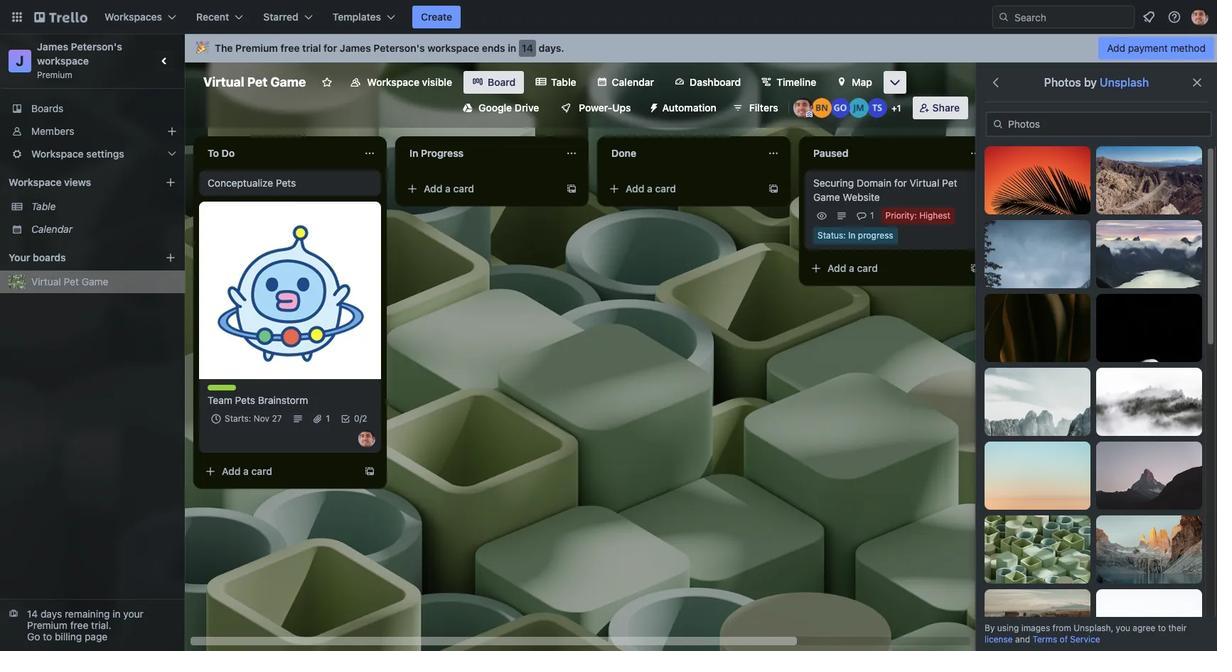 Task type: locate. For each thing, give the bounding box(es) containing it.
0 horizontal spatial james peterson (jamespeterson93) image
[[358, 431, 375, 448]]

add down in progress
[[424, 183, 443, 195]]

confetti image
[[196, 42, 209, 54]]

add a card down the status : in progress at the top of page
[[828, 262, 878, 274]]

for right domain
[[894, 177, 907, 189]]

a down progress
[[445, 183, 451, 195]]

jeremy miller (jeremymiller198) image
[[849, 98, 869, 118]]

0 vertical spatial virtual
[[203, 75, 244, 90]]

add a card button for to do
[[199, 461, 358, 483]]

james peterson (jamespeterson93) image
[[1192, 9, 1209, 26], [793, 98, 813, 118], [358, 431, 375, 448]]

1 vertical spatial :
[[843, 230, 846, 241]]

1 horizontal spatial table
[[551, 76, 576, 88]]

2 horizontal spatial pet
[[942, 177, 957, 189]]

add a card button down the in progress text field at the top left
[[401, 178, 560, 200]]

workspace down create button
[[428, 42, 479, 54]]

1 horizontal spatial in
[[508, 42, 516, 54]]

🎉 the premium free trial for james peterson's workspace ends in 14 days.
[[196, 42, 564, 54]]

views
[[64, 176, 91, 188]]

0 vertical spatial game
[[270, 75, 306, 90]]

1 left the 0
[[326, 414, 330, 424]]

peterson's up workspace visible button
[[374, 42, 425, 54]]

premium inside 14 days remaining in your premium free trial. go to billing page
[[27, 620, 68, 632]]

premium
[[235, 42, 278, 54], [37, 70, 72, 80], [27, 620, 68, 632]]

this member is an admin of this board. image
[[806, 112, 812, 118]]

14 left days.
[[522, 42, 533, 54]]

nov
[[254, 414, 269, 424]]

virtual pet game
[[203, 75, 306, 90], [31, 276, 108, 288]]

the
[[215, 42, 233, 54]]

0 horizontal spatial calendar
[[31, 223, 73, 235]]

create
[[421, 11, 452, 23]]

0 vertical spatial james peterson (jamespeterson93) image
[[1192, 9, 1209, 26]]

days
[[41, 609, 62, 621]]

game down the 'your boards with 1 items' element
[[82, 276, 108, 288]]

to right go
[[43, 631, 52, 643]]

peterson's down back to home "image"
[[71, 41, 122, 53]]

search image
[[998, 11, 1010, 23]]

1 vertical spatial calendar
[[31, 223, 73, 235]]

templates
[[333, 11, 381, 23]]

table link down views
[[31, 200, 176, 214]]

add a card
[[424, 183, 474, 195], [626, 183, 676, 195], [828, 262, 878, 274], [222, 466, 272, 478]]

1 horizontal spatial game
[[270, 75, 306, 90]]

team task team pets brainstorm
[[208, 385, 308, 407]]

0 vertical spatial workspace
[[428, 42, 479, 54]]

securing domain for virtual pet game website
[[813, 177, 957, 203]]

card down progress in the right top of the page
[[857, 262, 878, 274]]

2 vertical spatial premium
[[27, 620, 68, 632]]

peterson's
[[71, 41, 122, 53], [374, 42, 425, 54]]

billing
[[55, 631, 82, 643]]

add for paused
[[828, 262, 846, 274]]

: left highest
[[915, 210, 917, 221]]

2 horizontal spatial 1
[[897, 103, 901, 114]]

domain
[[857, 177, 892, 189]]

ends
[[482, 42, 505, 54]]

0 vertical spatial calendar link
[[588, 71, 663, 94]]

1 horizontal spatial create from template… image
[[566, 183, 577, 195]]

to
[[1158, 624, 1166, 634], [43, 631, 52, 643]]

recent button
[[188, 6, 252, 28]]

game inside securing domain for virtual pet game website
[[813, 191, 840, 203]]

1 horizontal spatial for
[[894, 177, 907, 189]]

0 vertical spatial pets
[[276, 177, 296, 189]]

workspace visible
[[367, 76, 452, 88]]

add a card button down done text field
[[603, 178, 762, 200]]

primary element
[[0, 0, 1217, 34]]

game inside text field
[[270, 75, 306, 90]]

unsplash link
[[1100, 76, 1149, 89]]

game down securing
[[813, 191, 840, 203]]

in right ends
[[508, 42, 516, 54]]

: for priority
[[915, 210, 917, 221]]

dashboard link
[[666, 71, 750, 94]]

team left the task
[[208, 385, 230, 396]]

dashboard
[[690, 76, 741, 88]]

0 horizontal spatial to
[[43, 631, 52, 643]]

progress
[[858, 230, 893, 241]]

0 vertical spatial virtual pet game
[[203, 75, 306, 90]]

1 vertical spatial for
[[894, 177, 907, 189]]

filters
[[749, 102, 778, 114]]

tara schultz (taraschultz7) image
[[867, 98, 887, 118]]

team
[[208, 385, 230, 396], [208, 395, 232, 407]]

1 vertical spatial free
[[70, 620, 88, 632]]

1 horizontal spatial 1
[[870, 210, 874, 221]]

1 horizontal spatial to
[[1158, 624, 1166, 634]]

2 vertical spatial game
[[82, 276, 108, 288]]

google
[[479, 102, 512, 114]]

james peterson (jamespeterson93) image right open information menu image
[[1192, 9, 1209, 26]]

to
[[208, 147, 219, 159]]

calendar link up the ups
[[588, 71, 663, 94]]

james peterson (jamespeterson93) image down 2
[[358, 431, 375, 448]]

0 vertical spatial calendar
[[612, 76, 654, 88]]

card for done
[[655, 183, 676, 195]]

a down the status : in progress at the top of page
[[849, 262, 855, 274]]

customize views image
[[888, 75, 902, 90]]

1 up progress in the right top of the page
[[870, 210, 874, 221]]

table down workspace views
[[31, 200, 56, 213]]

0 horizontal spatial pet
[[64, 276, 79, 288]]

0 vertical spatial workspace
[[367, 76, 419, 88]]

: left progress in the right top of the page
[[843, 230, 846, 241]]

0 vertical spatial table link
[[527, 71, 585, 94]]

2
[[362, 414, 367, 424]]

1 vertical spatial virtual
[[910, 177, 939, 189]]

add a card button down progress in the right top of the page
[[805, 257, 964, 280]]

1 vertical spatial in
[[112, 609, 121, 621]]

virtual pet game down "the"
[[203, 75, 306, 90]]

2 horizontal spatial virtual
[[910, 177, 939, 189]]

james down back to home "image"
[[37, 41, 68, 53]]

virtual up 'priority : highest'
[[910, 177, 939, 189]]

map link
[[828, 71, 881, 94]]

virtual pet game inside text field
[[203, 75, 306, 90]]

1 vertical spatial table link
[[31, 200, 176, 214]]

2 team from the top
[[208, 395, 232, 407]]

google drive button
[[454, 97, 548, 119]]

0 horizontal spatial james
[[37, 41, 68, 53]]

create a view image
[[165, 177, 176, 188]]

workspace inside button
[[367, 76, 419, 88]]

add a card down progress
[[424, 183, 474, 195]]

add
[[1107, 42, 1125, 54], [424, 183, 443, 195], [626, 183, 644, 195], [828, 262, 846, 274], [222, 466, 241, 478]]

in left your
[[112, 609, 121, 621]]

calendar up boards
[[31, 223, 73, 235]]

create from template… image
[[566, 183, 577, 195], [364, 466, 375, 478]]

+ 1
[[892, 103, 901, 114]]

0 horizontal spatial 14
[[27, 609, 38, 621]]

0 vertical spatial for
[[324, 42, 337, 54]]

add a card for paused
[[828, 262, 878, 274]]

0 vertical spatial create from template… image
[[768, 183, 779, 195]]

google drive icon image
[[463, 103, 473, 113]]

a for in progress
[[445, 183, 451, 195]]

website
[[843, 191, 880, 203]]

terms of service link
[[1033, 635, 1100, 646]]

Search field
[[1010, 6, 1134, 28]]

card for to do
[[251, 466, 272, 478]]

card
[[453, 183, 474, 195], [655, 183, 676, 195], [857, 262, 878, 274], [251, 466, 272, 478]]

add a card for in progress
[[424, 183, 474, 195]]

1 vertical spatial virtual pet game
[[31, 276, 108, 288]]

1 vertical spatial game
[[813, 191, 840, 203]]

workspace inside james peterson's workspace premium
[[37, 55, 89, 67]]

pet inside text field
[[247, 75, 268, 90]]

1 vertical spatial create from template… image
[[364, 466, 375, 478]]

a
[[445, 183, 451, 195], [647, 183, 653, 195], [849, 262, 855, 274], [243, 466, 249, 478]]

0 horizontal spatial in
[[410, 147, 418, 159]]

add a card button for done
[[603, 178, 762, 200]]

add a card for done
[[626, 183, 676, 195]]

add a card button down the 27
[[199, 461, 358, 483]]

0 horizontal spatial free
[[70, 620, 88, 632]]

workspace navigation collapse icon image
[[155, 51, 175, 71]]

james inside james peterson's workspace premium
[[37, 41, 68, 53]]

workspace inside dropdown button
[[31, 148, 84, 160]]

banner
[[185, 34, 1217, 63]]

1 horizontal spatial peterson's
[[374, 42, 425, 54]]

1 horizontal spatial :
[[915, 210, 917, 221]]

james
[[37, 41, 68, 53], [340, 42, 371, 54]]

workspaces
[[105, 11, 162, 23]]

your boards with 1 items element
[[9, 250, 144, 267]]

1 vertical spatial create from template… image
[[970, 263, 981, 274]]

0 horizontal spatial peterson's
[[71, 41, 122, 53]]

a down done text field
[[647, 183, 653, 195]]

0 horizontal spatial :
[[843, 230, 846, 241]]

from
[[1053, 624, 1071, 634]]

boards
[[33, 252, 66, 264]]

workspace right j
[[37, 55, 89, 67]]

1 horizontal spatial calendar link
[[588, 71, 663, 94]]

for
[[324, 42, 337, 54], [894, 177, 907, 189]]

workspace left views
[[9, 176, 62, 188]]

0 horizontal spatial create from template… image
[[364, 466, 375, 478]]

a for to do
[[243, 466, 249, 478]]

table down days.
[[551, 76, 576, 88]]

workspace for workspace settings
[[31, 148, 84, 160]]

1 horizontal spatial pet
[[247, 75, 268, 90]]

unsplash,
[[1074, 624, 1114, 634]]

card down done text field
[[655, 183, 676, 195]]

1 vertical spatial table
[[31, 200, 56, 213]]

add down starts:
[[222, 466, 241, 478]]

1 horizontal spatial virtual pet game
[[203, 75, 306, 90]]

1 vertical spatial pet
[[942, 177, 957, 189]]

for right trial
[[324, 42, 337, 54]]

james peterson (jamespeterson93) image inside primary element
[[1192, 9, 1209, 26]]

1 vertical spatial 1
[[870, 210, 874, 221]]

0 horizontal spatial create from template… image
[[768, 183, 779, 195]]

paused
[[813, 147, 849, 159]]

calendar link up the 'your boards with 1 items' element
[[31, 223, 176, 237]]

1 vertical spatial workspace
[[37, 55, 89, 67]]

1 vertical spatial james peterson (jamespeterson93) image
[[793, 98, 813, 118]]

calendar up the ups
[[612, 76, 654, 88]]

to left the their
[[1158, 624, 1166, 634]]

in right the status
[[848, 230, 856, 241]]

1 right "tara schultz (taraschultz7)" icon on the right top of page
[[897, 103, 901, 114]]

1 horizontal spatial workspace
[[428, 42, 479, 54]]

table link down days.
[[527, 71, 585, 94]]

0 horizontal spatial pets
[[235, 395, 255, 407]]

1 vertical spatial premium
[[37, 70, 72, 80]]

:
[[915, 210, 917, 221], [843, 230, 846, 241]]

templates button
[[324, 6, 404, 28]]

1 horizontal spatial james peterson (jamespeterson93) image
[[793, 98, 813, 118]]

virtual pet game link
[[31, 275, 176, 289]]

add a card down starts: nov 27
[[222, 466, 272, 478]]

pet inside securing domain for virtual pet game website
[[942, 177, 957, 189]]

0 horizontal spatial game
[[82, 276, 108, 288]]

card down nov at the left bottom
[[251, 466, 272, 478]]

1 vertical spatial 14
[[27, 609, 38, 621]]

add a card down done
[[626, 183, 676, 195]]

game
[[270, 75, 306, 90], [813, 191, 840, 203], [82, 276, 108, 288]]

add a card button for in progress
[[401, 178, 560, 200]]

add down done
[[626, 183, 644, 195]]

27
[[272, 414, 282, 424]]

james down "templates"
[[340, 42, 371, 54]]

0
[[354, 414, 360, 424]]

2 vertical spatial workspace
[[9, 176, 62, 188]]

1 vertical spatial workspace
[[31, 148, 84, 160]]

banner containing 🎉
[[185, 34, 1217, 63]]

virtual
[[203, 75, 244, 90], [910, 177, 939, 189], [31, 276, 61, 288]]

pets up starts:
[[235, 395, 255, 407]]

add a card button
[[401, 178, 560, 200], [603, 178, 762, 200], [805, 257, 964, 280], [199, 461, 358, 483]]

in
[[410, 147, 418, 159], [848, 230, 856, 241]]

a down starts: nov 27
[[243, 466, 249, 478]]

0 horizontal spatial in
[[112, 609, 121, 621]]

2 horizontal spatial james peterson (jamespeterson93) image
[[1192, 9, 1209, 26]]

0 vertical spatial pet
[[247, 75, 268, 90]]

0 horizontal spatial virtual pet game
[[31, 276, 108, 288]]

1 horizontal spatial virtual
[[203, 75, 244, 90]]

add down the status
[[828, 262, 846, 274]]

14 days remaining in your premium free trial. go to billing page
[[27, 609, 143, 643]]

virtual inside virtual pet game text field
[[203, 75, 244, 90]]

1 horizontal spatial 14
[[522, 42, 533, 54]]

payment
[[1128, 42, 1168, 54]]

pets down to do text box
[[276, 177, 296, 189]]

2 vertical spatial virtual
[[31, 276, 61, 288]]

create from template… image for paused
[[970, 263, 981, 274]]

premium inside james peterson's workspace premium
[[37, 70, 72, 80]]

2 horizontal spatial game
[[813, 191, 840, 203]]

settings
[[86, 148, 124, 160]]

1 horizontal spatial calendar
[[612, 76, 654, 88]]

power-
[[579, 102, 612, 114]]

virtual down boards
[[31, 276, 61, 288]]

1 vertical spatial calendar link
[[31, 223, 176, 237]]

virtual inside securing domain for virtual pet game website
[[910, 177, 939, 189]]

pet
[[247, 75, 268, 90], [942, 177, 957, 189], [64, 276, 79, 288]]

in progress
[[410, 147, 464, 159]]

in inside 14 days remaining in your premium free trial. go to billing page
[[112, 609, 121, 621]]

0 vertical spatial 14
[[522, 42, 533, 54]]

card down the in progress text field at the top left
[[453, 183, 474, 195]]

table link
[[527, 71, 585, 94], [31, 200, 176, 214]]

team up starts:
[[208, 395, 232, 407]]

starts:
[[225, 414, 251, 424]]

1 horizontal spatial pets
[[276, 177, 296, 189]]

star or unstar board image
[[322, 77, 333, 88]]

securing domain for virtual pet game website link
[[813, 176, 978, 205]]

Board name text field
[[196, 71, 313, 94]]

create from template… image
[[768, 183, 779, 195], [970, 263, 981, 274]]

in left progress
[[410, 147, 418, 159]]

1 vertical spatial pets
[[235, 395, 255, 407]]

0 horizontal spatial 1
[[326, 414, 330, 424]]

workspaces button
[[96, 6, 185, 28]]

0 vertical spatial in
[[410, 147, 418, 159]]

workspace for workspace visible
[[367, 76, 419, 88]]

0 horizontal spatial workspace
[[37, 55, 89, 67]]

terms
[[1033, 635, 1057, 646]]

1 vertical spatial in
[[848, 230, 856, 241]]

0 vertical spatial :
[[915, 210, 917, 221]]

virtual pet game down the 'your boards with 1 items' element
[[31, 276, 108, 288]]

free
[[281, 42, 300, 54], [70, 620, 88, 632]]

workspace down 🎉 the premium free trial for james peterson's workspace ends in 14 days.
[[367, 76, 419, 88]]

14 left days at left
[[27, 609, 38, 621]]

game left star or unstar board icon
[[270, 75, 306, 90]]

workspace settings button
[[0, 143, 185, 166]]

workspace down members
[[31, 148, 84, 160]]

their
[[1168, 624, 1187, 634]]

team pets brainstorm link
[[208, 394, 373, 408]]

0 vertical spatial create from template… image
[[566, 183, 577, 195]]

1 horizontal spatial table link
[[527, 71, 585, 94]]

1 horizontal spatial create from template… image
[[970, 263, 981, 274]]

james peterson (jamespeterson93) image down timeline
[[793, 98, 813, 118]]

calendar
[[612, 76, 654, 88], [31, 223, 73, 235]]

virtual down "the"
[[203, 75, 244, 90]]



Task type: describe. For each thing, give the bounding box(es) containing it.
🎉
[[196, 42, 209, 54]]

add payment method
[[1107, 42, 1206, 54]]

of
[[1060, 635, 1068, 646]]

by using images from unsplash, you agree to their license and terms of service
[[985, 624, 1187, 646]]

0 notifications image
[[1140, 9, 1157, 26]]

board link
[[464, 71, 524, 94]]

members
[[31, 125, 74, 137]]

you
[[1116, 624, 1130, 634]]

create from template… image for done
[[768, 183, 779, 195]]

Done text field
[[603, 142, 759, 165]]

to do
[[208, 147, 235, 159]]

j link
[[9, 50, 31, 73]]

card for in progress
[[453, 183, 474, 195]]

highest
[[919, 210, 951, 221]]

free inside 14 days remaining in your premium free trial. go to billing page
[[70, 620, 88, 632]]

create from template… image for in progress
[[566, 183, 577, 195]]

add for in progress
[[424, 183, 443, 195]]

workspace settings
[[31, 148, 124, 160]]

Photos text field
[[985, 112, 1212, 137]]

Paused text field
[[805, 142, 961, 165]]

conceptualize
[[208, 177, 273, 189]]

: for status
[[843, 230, 846, 241]]

1 horizontal spatial in
[[848, 230, 856, 241]]

priority
[[886, 210, 915, 221]]

add left 'payment'
[[1107, 42, 1125, 54]]

unsplash
[[1100, 76, 1149, 89]]

do
[[222, 147, 235, 159]]

by
[[985, 624, 995, 634]]

To Do text field
[[199, 142, 355, 165]]

automation button
[[642, 97, 725, 119]]

boards
[[31, 102, 64, 114]]

your
[[9, 252, 30, 264]]

starts: nov 27
[[225, 414, 282, 424]]

recent
[[196, 11, 229, 23]]

pets inside team task team pets brainstorm
[[235, 395, 255, 407]]

0 horizontal spatial calendar link
[[31, 223, 176, 237]]

page
[[85, 631, 107, 643]]

14 inside 14 days remaining in your premium free trial. go to billing page
[[27, 609, 38, 621]]

0 vertical spatial in
[[508, 42, 516, 54]]

color: bold lime, title: "team task" element
[[208, 385, 251, 396]]

power-ups
[[579, 102, 631, 114]]

add a card for to do
[[222, 466, 272, 478]]

sm image
[[642, 97, 662, 117]]

1 team from the top
[[208, 385, 230, 396]]

workspace views
[[9, 176, 91, 188]]

go to billing page link
[[27, 631, 107, 643]]

james peterson's workspace premium
[[37, 41, 125, 80]]

to inside 14 days remaining in your premium free trial. go to billing page
[[43, 631, 52, 643]]

ups
[[612, 102, 631, 114]]

add a card button for paused
[[805, 257, 964, 280]]

share
[[933, 102, 960, 114]]

2 vertical spatial 1
[[326, 414, 330, 424]]

progress
[[421, 147, 464, 159]]

priority : highest
[[886, 210, 951, 221]]

workspace visible button
[[342, 71, 461, 94]]

conceptualize pets
[[208, 177, 296, 189]]

0 vertical spatial premium
[[235, 42, 278, 54]]

timeline link
[[752, 71, 825, 94]]

sm image
[[991, 117, 1005, 132]]

filters button
[[728, 97, 783, 119]]

add for to do
[[222, 466, 241, 478]]

done
[[611, 147, 636, 159]]

securing
[[813, 177, 854, 189]]

2 vertical spatial pet
[[64, 276, 79, 288]]

power-ups button
[[551, 97, 640, 119]]

0 horizontal spatial table link
[[31, 200, 176, 214]]

using
[[997, 624, 1019, 634]]

photos
[[1044, 76, 1081, 89]]

for inside securing domain for virtual pet game website
[[894, 177, 907, 189]]

board
[[488, 76, 516, 88]]

james peterson's workspace link
[[37, 41, 125, 67]]

a for paused
[[849, 262, 855, 274]]

status : in progress
[[818, 230, 893, 241]]

add for done
[[626, 183, 644, 195]]

days.
[[539, 42, 564, 54]]

google drive
[[479, 102, 539, 114]]

task
[[232, 385, 251, 396]]

gary orlando (garyorlando) image
[[830, 98, 850, 118]]

create button
[[412, 6, 461, 28]]

ben nelson (bennelson96) image
[[812, 98, 832, 118]]

license link
[[985, 635, 1013, 646]]

your boards
[[9, 252, 66, 264]]

map
[[852, 76, 872, 88]]

to inside by using images from unsplash, you agree to their license and terms of service
[[1158, 624, 1166, 634]]

add board image
[[165, 252, 176, 264]]

0 vertical spatial free
[[281, 42, 300, 54]]

by
[[1084, 76, 1097, 89]]

open information menu image
[[1167, 10, 1182, 24]]

1 horizontal spatial james
[[340, 42, 371, 54]]

in inside text field
[[410, 147, 418, 159]]

trial.
[[91, 620, 111, 632]]

license
[[985, 635, 1013, 646]]

0 vertical spatial 1
[[897, 103, 901, 114]]

/
[[360, 414, 362, 424]]

j
[[16, 53, 24, 69]]

method
[[1171, 42, 1206, 54]]

0 vertical spatial table
[[551, 76, 576, 88]]

workspace for workspace views
[[9, 176, 62, 188]]

0 horizontal spatial for
[[324, 42, 337, 54]]

service
[[1070, 635, 1100, 646]]

In Progress text field
[[401, 142, 557, 165]]

go
[[27, 631, 40, 643]]

photos by unsplash
[[1044, 76, 1149, 89]]

0 horizontal spatial table
[[31, 200, 56, 213]]

starred
[[263, 11, 298, 23]]

visible
[[422, 76, 452, 88]]

share button
[[913, 97, 968, 119]]

back to home image
[[34, 6, 87, 28]]

a for done
[[647, 183, 653, 195]]

pets inside "link"
[[276, 177, 296, 189]]

create from template… image for to do
[[364, 466, 375, 478]]

boards link
[[0, 97, 185, 120]]

card for paused
[[857, 262, 878, 274]]

conceptualize pets link
[[208, 176, 373, 191]]

members link
[[0, 120, 185, 143]]

add payment method link
[[1099, 37, 1214, 60]]

trial
[[302, 42, 321, 54]]

drive
[[515, 102, 539, 114]]

starred button
[[255, 6, 321, 28]]

peterson's inside james peterson's workspace premium
[[71, 41, 122, 53]]

2 vertical spatial james peterson (jamespeterson93) image
[[358, 431, 375, 448]]

0 horizontal spatial virtual
[[31, 276, 61, 288]]

brainstorm
[[258, 395, 308, 407]]



Task type: vqa. For each thing, say whether or not it's contained in the screenshot.
GENERAL at the top of the page
no



